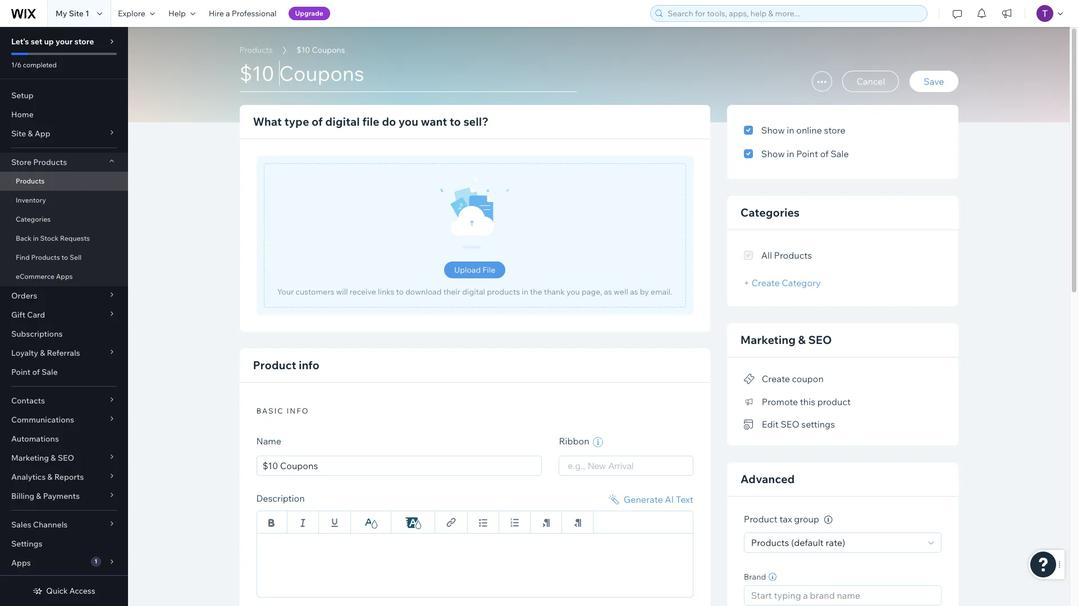 Task type: describe. For each thing, give the bounding box(es) containing it.
subscriptions link
[[0, 325, 128, 344]]

home
[[11, 110, 34, 120]]

file
[[483, 265, 496, 275]]

your
[[56, 37, 73, 47]]

0 vertical spatial you
[[399, 115, 418, 129]]

products down professional
[[240, 45, 273, 55]]

promote
[[762, 396, 798, 408]]

all products
[[761, 250, 812, 261]]

email.
[[651, 287, 672, 297]]

back in stock requests link
[[0, 229, 128, 248]]

loyalty & referrals
[[11, 348, 80, 358]]

1/6 completed
[[11, 61, 57, 69]]

find
[[16, 253, 30, 262]]

analytics & reports button
[[0, 468, 128, 487]]

& for analytics & reports 'popup button'
[[47, 472, 53, 482]]

back
[[16, 234, 31, 243]]

brand
[[744, 572, 766, 582]]

your
[[277, 287, 294, 297]]

site & app button
[[0, 124, 128, 143]]

in for point
[[787, 148, 795, 159]]

marketing inside popup button
[[11, 453, 49, 463]]

marketing & seo inside form
[[741, 333, 832, 347]]

of inside sidebar element
[[32, 367, 40, 377]]

sales channels
[[11, 520, 68, 530]]

0 horizontal spatial apps
[[11, 558, 31, 568]]

gift card button
[[0, 306, 128, 325]]

hire a professional
[[209, 8, 277, 19]]

this
[[800, 396, 815, 408]]

contacts button
[[0, 391, 128, 411]]

analytics
[[11, 472, 46, 482]]

products up inventory
[[16, 177, 45, 185]]

by
[[640, 287, 649, 297]]

show for show in point of sale
[[761, 148, 785, 159]]

inventory link
[[0, 191, 128, 210]]

store products button
[[0, 153, 128, 172]]

products
[[487, 287, 520, 297]]

let's
[[11, 37, 29, 47]]

& for marketing & seo popup button
[[51, 453, 56, 463]]

settings
[[802, 419, 835, 430]]

ribbon
[[559, 436, 591, 447]]

generate ai text
[[624, 494, 693, 505]]

the
[[530, 287, 542, 297]]

sale inside form
[[831, 148, 849, 159]]

promote coupon image
[[744, 375, 755, 385]]

category
[[782, 277, 821, 289]]

thank
[[544, 287, 565, 297]]

store products
[[11, 157, 67, 167]]

cancel button
[[843, 71, 899, 92]]

product
[[818, 396, 851, 408]]

automations link
[[0, 430, 128, 449]]

form containing what type of digital file do you want to sell?
[[128, 27, 1078, 607]]

payments
[[43, 491, 80, 502]]

want
[[421, 115, 447, 129]]

in for stock
[[33, 234, 39, 243]]

their
[[443, 287, 461, 297]]

store inside sidebar element
[[74, 37, 94, 47]]

Search for tools, apps, help & more... field
[[664, 6, 924, 21]]

app
[[35, 129, 50, 139]]

2 horizontal spatial to
[[450, 115, 461, 129]]

categories inside form
[[741, 206, 800, 220]]

store
[[11, 157, 31, 167]]

point of sale
[[11, 367, 58, 377]]

1 as from the left
[[604, 287, 612, 297]]

+ create category button
[[744, 277, 821, 289]]

to inside sidebar element
[[61, 253, 68, 262]]

communications button
[[0, 411, 128, 430]]

automations
[[11, 434, 59, 444]]

referrals
[[47, 348, 80, 358]]

categories link
[[0, 210, 128, 229]]

& for "loyalty & referrals" dropdown button in the bottom of the page
[[40, 348, 45, 358]]

1 horizontal spatial apps
[[56, 272, 73, 281]]

promote this product
[[762, 396, 851, 408]]

sales channels button
[[0, 516, 128, 535]]

do
[[382, 115, 396, 129]]

receive
[[350, 287, 376, 297]]

loyalty
[[11, 348, 38, 358]]

product for product tax group
[[744, 514, 778, 525]]

in left the
[[522, 287, 528, 297]]

stock
[[40, 234, 59, 243]]

sale inside sidebar element
[[42, 367, 58, 377]]

Untitled Product text field
[[240, 61, 576, 92]]

show for show in online store
[[761, 125, 785, 136]]

file
[[362, 115, 379, 129]]

1 vertical spatial digital
[[462, 287, 485, 297]]

sell
[[70, 253, 81, 262]]

products (default rate)
[[751, 537, 845, 549]]

professional
[[232, 8, 277, 19]]

save
[[924, 76, 944, 87]]

& for site & app popup button
[[28, 129, 33, 139]]

subscriptions
[[11, 329, 63, 339]]

0 vertical spatial 1
[[85, 8, 89, 19]]

ecommerce
[[16, 272, 54, 281]]

marketing & seo inside popup button
[[11, 453, 74, 463]]

products up ecommerce apps
[[31, 253, 60, 262]]

loyalty & referrals button
[[0, 344, 128, 363]]

reports
[[54, 472, 84, 482]]

requests
[[60, 234, 90, 243]]

page,
[[582, 287, 602, 297]]

1 horizontal spatial you
[[567, 287, 580, 297]]

quick access button
[[33, 586, 95, 596]]

info tooltip image
[[824, 516, 833, 524]]

billing
[[11, 491, 34, 502]]

save button
[[910, 71, 958, 92]]

your customers will receive links to download their digital products in the thank you page, as well as by email.
[[277, 287, 672, 297]]

back in stock requests
[[16, 234, 90, 243]]

rate)
[[826, 537, 845, 549]]

create inside button
[[762, 374, 790, 385]]

edit seo settings button
[[744, 417, 835, 433]]

marketing inside form
[[741, 333, 796, 347]]

advanced
[[741, 473, 795, 487]]

categories inside sidebar element
[[16, 215, 51, 224]]

ecommerce apps link
[[0, 267, 128, 286]]



Task type: locate. For each thing, give the bounding box(es) containing it.
2 vertical spatial to
[[396, 287, 404, 297]]

2 show from the top
[[761, 148, 785, 159]]

point of sale link
[[0, 363, 128, 382]]

of down loyalty & referrals
[[32, 367, 40, 377]]

false text field
[[256, 534, 693, 598]]

1 vertical spatial create
[[762, 374, 790, 385]]

create coupon button
[[744, 371, 824, 387]]

1 horizontal spatial products link
[[234, 44, 278, 56]]

0 vertical spatial apps
[[56, 272, 73, 281]]

group
[[794, 514, 819, 525]]

info for basic info
[[287, 407, 309, 416]]

(default
[[791, 537, 824, 549]]

store inside form
[[824, 125, 846, 136]]

0 horizontal spatial 1
[[85, 8, 89, 19]]

products right all
[[774, 250, 812, 261]]

products right 'store'
[[33, 157, 67, 167]]

generate ai text button
[[607, 493, 693, 507]]

description
[[256, 493, 305, 504]]

upload
[[454, 265, 481, 275]]

2 as from the left
[[630, 287, 638, 297]]

sidebar element
[[0, 27, 128, 607]]

categories down inventory
[[16, 215, 51, 224]]

you right do
[[399, 115, 418, 129]]

product info
[[253, 358, 319, 372]]

point down loyalty
[[11, 367, 31, 377]]

site right the my
[[69, 8, 84, 19]]

product up basic
[[253, 358, 296, 372]]

0 horizontal spatial as
[[604, 287, 612, 297]]

online
[[797, 125, 822, 136]]

info right basic
[[287, 407, 309, 416]]

& inside billing & payments dropdown button
[[36, 491, 41, 502]]

in
[[787, 125, 795, 136], [787, 148, 795, 159], [33, 234, 39, 243], [522, 287, 528, 297]]

home link
[[0, 105, 128, 124]]

point down online
[[797, 148, 818, 159]]

in right back
[[33, 234, 39, 243]]

apps down find products to sell link at top
[[56, 272, 73, 281]]

site inside popup button
[[11, 129, 26, 139]]

product for product info
[[253, 358, 296, 372]]

$10
[[297, 45, 310, 55]]

products link
[[234, 44, 278, 56], [0, 172, 128, 191]]

sale down loyalty & referrals
[[42, 367, 58, 377]]

product
[[253, 358, 296, 372], [744, 514, 778, 525]]

what
[[253, 115, 282, 129]]

create up promote
[[762, 374, 790, 385]]

1 vertical spatial seo
[[781, 419, 800, 430]]

point inside sidebar element
[[11, 367, 31, 377]]

products down product tax group
[[751, 537, 789, 549]]

0 vertical spatial info
[[299, 358, 319, 372]]

1/6
[[11, 61, 21, 69]]

sale down show in online store
[[831, 148, 849, 159]]

to left 'sell?'
[[450, 115, 461, 129]]

0 vertical spatial show
[[761, 125, 785, 136]]

digital left file
[[325, 115, 360, 129]]

1 inside sidebar element
[[94, 558, 97, 566]]

1 vertical spatial site
[[11, 129, 26, 139]]

quick
[[46, 586, 68, 596]]

0 horizontal spatial sale
[[42, 367, 58, 377]]

1 vertical spatial you
[[567, 287, 580, 297]]

create right +
[[752, 277, 780, 289]]

to
[[450, 115, 461, 129], [61, 253, 68, 262], [396, 287, 404, 297]]

links
[[378, 287, 394, 297]]

1 vertical spatial to
[[61, 253, 68, 262]]

1 vertical spatial 1
[[94, 558, 97, 566]]

point inside form
[[797, 148, 818, 159]]

1 vertical spatial point
[[11, 367, 31, 377]]

0 vertical spatial products link
[[234, 44, 278, 56]]

1 vertical spatial apps
[[11, 558, 31, 568]]

0 horizontal spatial point
[[11, 367, 31, 377]]

download
[[405, 287, 442, 297]]

apps down settings
[[11, 558, 31, 568]]

1 vertical spatial marketing & seo
[[11, 453, 74, 463]]

categories up all
[[741, 206, 800, 220]]

create coupon
[[762, 374, 824, 385]]

& up analytics & reports
[[51, 453, 56, 463]]

0 vertical spatial product
[[253, 358, 296, 372]]

1 horizontal spatial 1
[[94, 558, 97, 566]]

store right online
[[824, 125, 846, 136]]

0 horizontal spatial product
[[253, 358, 296, 372]]

1 vertical spatial show
[[761, 148, 785, 159]]

1 horizontal spatial to
[[396, 287, 404, 297]]

0 vertical spatial point
[[797, 148, 818, 159]]

type
[[284, 115, 309, 129]]

Start typing a brand name field
[[748, 586, 938, 605]]

show
[[761, 125, 785, 136], [761, 148, 785, 159]]

gift
[[11, 310, 25, 320]]

in for online
[[787, 125, 795, 136]]

help
[[168, 8, 186, 19]]

& up coupon
[[798, 333, 806, 347]]

0 horizontal spatial site
[[11, 129, 26, 139]]

1 right the my
[[85, 8, 89, 19]]

0 vertical spatial sale
[[831, 148, 849, 159]]

let's set up your store
[[11, 37, 94, 47]]

& left app
[[28, 129, 33, 139]]

digital right their
[[462, 287, 485, 297]]

marketing & seo up the create coupon button
[[741, 333, 832, 347]]

sales
[[11, 520, 31, 530]]

show left online
[[761, 125, 785, 136]]

seo inside button
[[781, 419, 800, 430]]

& right billing
[[36, 491, 41, 502]]

product left tax
[[744, 514, 778, 525]]

what type of digital file do you want to sell?
[[253, 115, 489, 129]]

1 vertical spatial of
[[820, 148, 829, 159]]

upload file
[[454, 265, 496, 275]]

0 horizontal spatial categories
[[16, 215, 51, 224]]

as
[[604, 287, 612, 297], [630, 287, 638, 297]]

promote image
[[744, 397, 755, 407]]

generate
[[624, 494, 663, 505]]

communications
[[11, 415, 74, 425]]

0 vertical spatial site
[[69, 8, 84, 19]]

basic
[[256, 407, 284, 416]]

0 vertical spatial digital
[[325, 115, 360, 129]]

help button
[[162, 0, 202, 27]]

marketing & seo button
[[0, 449, 128, 468]]

site down home
[[11, 129, 26, 139]]

& inside site & app popup button
[[28, 129, 33, 139]]

0 vertical spatial marketing
[[741, 333, 796, 347]]

0 vertical spatial to
[[450, 115, 461, 129]]

text
[[676, 494, 693, 505]]

upgrade
[[295, 9, 323, 17]]

0 vertical spatial seo
[[808, 333, 832, 347]]

1 horizontal spatial marketing
[[741, 333, 796, 347]]

0 vertical spatial marketing & seo
[[741, 333, 832, 347]]

products link inside form
[[234, 44, 278, 56]]

2 vertical spatial of
[[32, 367, 40, 377]]

0 horizontal spatial of
[[32, 367, 40, 377]]

+
[[744, 277, 750, 289]]

1 vertical spatial marketing
[[11, 453, 49, 463]]

1 vertical spatial sale
[[42, 367, 58, 377]]

a
[[226, 8, 230, 19]]

1 vertical spatial info
[[287, 407, 309, 416]]

analytics & reports
[[11, 472, 84, 482]]

contacts
[[11, 396, 45, 406]]

& inside "loyalty & referrals" dropdown button
[[40, 348, 45, 358]]

1 horizontal spatial store
[[824, 125, 846, 136]]

in inside sidebar element
[[33, 234, 39, 243]]

products link down professional
[[234, 44, 278, 56]]

products inside popup button
[[33, 157, 67, 167]]

hire
[[209, 8, 224, 19]]

show down show in online store
[[761, 148, 785, 159]]

all
[[761, 250, 772, 261]]

Add a product name text field
[[256, 456, 542, 476]]

ai
[[665, 494, 674, 505]]

0 vertical spatial create
[[752, 277, 780, 289]]

to right links
[[396, 287, 404, 297]]

0 horizontal spatial to
[[61, 253, 68, 262]]

as left well
[[604, 287, 612, 297]]

info up the basic info
[[299, 358, 319, 372]]

+ create category
[[744, 277, 821, 289]]

0 horizontal spatial seo
[[58, 453, 74, 463]]

seo right edit
[[781, 419, 800, 430]]

1 horizontal spatial digital
[[462, 287, 485, 297]]

of right type
[[312, 115, 323, 129]]

seo settings image
[[744, 420, 755, 430]]

& left reports
[[47, 472, 53, 482]]

you
[[399, 115, 418, 129], [567, 287, 580, 297]]

marketing up analytics
[[11, 453, 49, 463]]

of
[[312, 115, 323, 129], [820, 148, 829, 159], [32, 367, 40, 377]]

0 horizontal spatial you
[[399, 115, 418, 129]]

of down online
[[820, 148, 829, 159]]

0 vertical spatial store
[[74, 37, 94, 47]]

find products to sell
[[16, 253, 81, 262]]

& inside marketing & seo popup button
[[51, 453, 56, 463]]

1 horizontal spatial marketing & seo
[[741, 333, 832, 347]]

& inside analytics & reports 'popup button'
[[47, 472, 53, 482]]

access
[[70, 586, 95, 596]]

site
[[69, 8, 84, 19], [11, 129, 26, 139]]

in left online
[[787, 125, 795, 136]]

quick access
[[46, 586, 95, 596]]

1 horizontal spatial seo
[[781, 419, 800, 430]]

1 horizontal spatial as
[[630, 287, 638, 297]]

1 vertical spatial product
[[744, 514, 778, 525]]

seo up coupon
[[808, 333, 832, 347]]

& for billing & payments dropdown button
[[36, 491, 41, 502]]

1 horizontal spatial sale
[[831, 148, 849, 159]]

coupons
[[312, 45, 345, 55]]

1 vertical spatial products link
[[0, 172, 128, 191]]

2 horizontal spatial seo
[[808, 333, 832, 347]]

you left page,
[[567, 287, 580, 297]]

0 horizontal spatial marketing
[[11, 453, 49, 463]]

site & app
[[11, 129, 50, 139]]

customers
[[296, 287, 334, 297]]

1 horizontal spatial point
[[797, 148, 818, 159]]

orders button
[[0, 286, 128, 306]]

store
[[74, 37, 94, 47], [824, 125, 846, 136]]

1 vertical spatial store
[[824, 125, 846, 136]]

setup link
[[0, 86, 128, 105]]

1 horizontal spatial product
[[744, 514, 778, 525]]

digital
[[325, 115, 360, 129], [462, 287, 485, 297]]

to left sell
[[61, 253, 68, 262]]

0 vertical spatial of
[[312, 115, 323, 129]]

explore
[[118, 8, 145, 19]]

store right the your
[[74, 37, 94, 47]]

show in point of sale
[[761, 148, 849, 159]]

edit seo settings
[[762, 419, 835, 430]]

2 vertical spatial seo
[[58, 453, 74, 463]]

form
[[128, 27, 1078, 607]]

2 horizontal spatial of
[[820, 148, 829, 159]]

orders
[[11, 291, 37, 301]]

0 horizontal spatial products link
[[0, 172, 128, 191]]

cancel
[[857, 76, 885, 87]]

1 horizontal spatial of
[[312, 115, 323, 129]]

marketing & seo up analytics & reports
[[11, 453, 74, 463]]

apps
[[56, 272, 73, 281], [11, 558, 31, 568]]

hire a professional link
[[202, 0, 283, 27]]

well
[[614, 287, 628, 297]]

0 horizontal spatial store
[[74, 37, 94, 47]]

billing & payments button
[[0, 487, 128, 506]]

seo inside popup button
[[58, 453, 74, 463]]

1 up "access"
[[94, 558, 97, 566]]

gift card
[[11, 310, 45, 320]]

as left by
[[630, 287, 638, 297]]

marketing up the create coupon button
[[741, 333, 796, 347]]

& right loyalty
[[40, 348, 45, 358]]

in down show in online store
[[787, 148, 795, 159]]

completed
[[23, 61, 57, 69]]

1 horizontal spatial categories
[[741, 206, 800, 220]]

0 horizontal spatial digital
[[325, 115, 360, 129]]

info for product info
[[299, 358, 319, 372]]

0 horizontal spatial marketing & seo
[[11, 453, 74, 463]]

upgrade button
[[288, 7, 330, 20]]

1 show from the top
[[761, 125, 785, 136]]

tax
[[780, 514, 792, 525]]

products link down the store products
[[0, 172, 128, 191]]

Select box search field
[[568, 457, 684, 476]]

find products to sell link
[[0, 248, 128, 267]]

seo down automations link
[[58, 453, 74, 463]]

billing & payments
[[11, 491, 80, 502]]

card
[[27, 310, 45, 320]]

1 horizontal spatial site
[[69, 8, 84, 19]]



Task type: vqa. For each thing, say whether or not it's contained in the screenshot.
Search all conversations field
no



